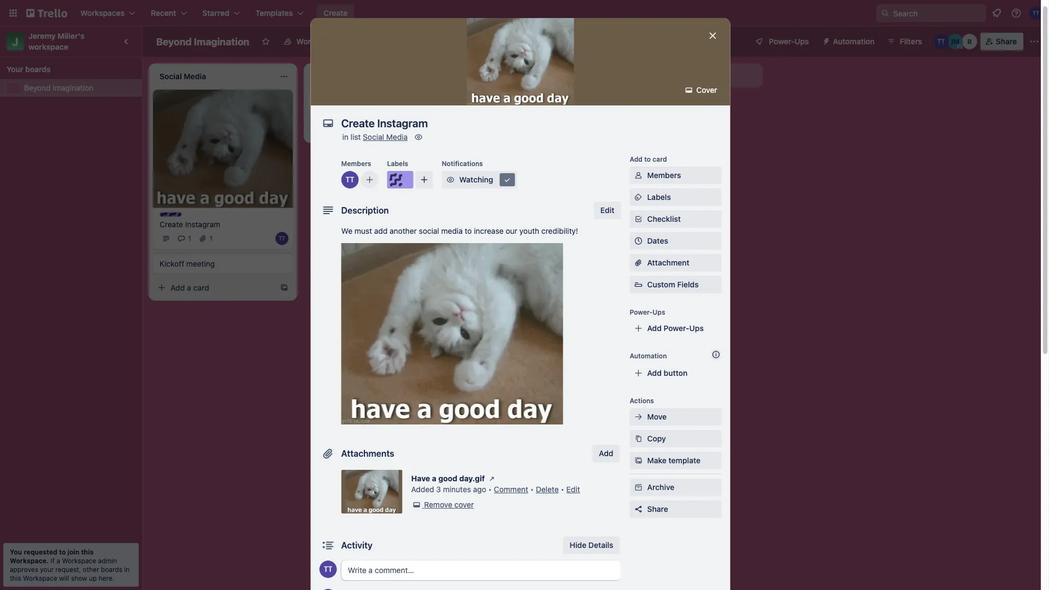 Task type: locate. For each thing, give the bounding box(es) containing it.
1 vertical spatial create
[[160, 220, 183, 229]]

0 vertical spatial power-
[[769, 37, 795, 46]]

0 vertical spatial power-ups
[[769, 37, 809, 46]]

1 vertical spatial to
[[465, 227, 472, 236]]

create instagram
[[160, 220, 220, 229]]

boards down admin at the bottom of the page
[[101, 566, 122, 573]]

0 horizontal spatial 1
[[188, 235, 191, 242]]

0 horizontal spatial beyond
[[24, 83, 51, 92]]

share button down 0 notifications image
[[981, 33, 1023, 50]]

0 horizontal spatial in
[[124, 566, 130, 573]]

will
[[59, 574, 69, 582]]

1 vertical spatial share
[[647, 505, 668, 514]]

this inside you requested to join this workspace.
[[81, 548, 94, 556]]

0 vertical spatial labels
[[387, 160, 408, 167]]

add power-ups
[[647, 324, 704, 333]]

1 vertical spatial boards
[[101, 566, 122, 573]]

copy link
[[630, 430, 721, 448]]

0 horizontal spatial add a card
[[170, 283, 209, 292]]

0 vertical spatial add a card
[[481, 99, 520, 108]]

0 vertical spatial to
[[644, 155, 651, 163]]

credibility!
[[541, 227, 578, 236]]

0 horizontal spatial share
[[647, 505, 668, 514]]

details
[[588, 541, 613, 550]]

automation up add button
[[630, 352, 667, 360]]

2 vertical spatial add a card button
[[153, 279, 275, 296]]

hide details link
[[563, 537, 620, 554]]

another
[[390, 227, 417, 236]]

sm image down actions
[[633, 412, 644, 423]]

imagination down your boards with 1 items element
[[53, 83, 94, 92]]

2 horizontal spatial add a card button
[[463, 95, 586, 113]]

r button
[[962, 34, 977, 49]]

workspace
[[296, 37, 337, 46], [62, 557, 96, 564], [23, 574, 57, 582]]

sm image for members
[[633, 170, 644, 181]]

social
[[363, 133, 384, 142]]

star or unstar board image
[[261, 37, 270, 46]]

1 vertical spatial beyond
[[24, 83, 51, 92]]

comment
[[494, 485, 528, 494]]

requested
[[24, 548, 57, 556]]

a inside the if a workspace admin approves your request, other boards in this workspace will show up here.
[[56, 557, 60, 564]]

1 vertical spatial add a card
[[326, 125, 364, 134]]

cover
[[454, 500, 474, 509]]

our
[[506, 227, 517, 236]]

instagram
[[185, 220, 220, 229]]

imagination inside board name text field
[[194, 36, 249, 47]]

dates button
[[630, 232, 721, 250]]

members link
[[630, 167, 721, 184]]

in right other
[[124, 566, 130, 573]]

if
[[51, 557, 55, 564]]

activity
[[341, 540, 373, 551]]

sm image for make template
[[633, 455, 644, 466]]

sm image inside checklist link
[[633, 214, 644, 225]]

in left list on the left of the page
[[342, 133, 348, 142]]

custom
[[647, 280, 675, 289]]

sm image inside members link
[[633, 170, 644, 181]]

0 vertical spatial add a card button
[[463, 95, 586, 113]]

1 down instagram
[[210, 235, 213, 242]]

0 vertical spatial in
[[342, 133, 348, 142]]

members up add members to card image
[[341, 160, 371, 167]]

2 vertical spatial ups
[[689, 324, 704, 333]]

we must add another social media to increase our youth credibility!
[[341, 227, 578, 236]]

template
[[669, 456, 700, 465]]

move link
[[630, 408, 721, 426]]

show menu image
[[1029, 36, 1040, 47]]

2 vertical spatial add a card
[[170, 283, 209, 292]]

sm image inside watching button
[[445, 175, 456, 185]]

color: bold red, title: "thoughts" element
[[315, 94, 337, 98]]

1 vertical spatial beyond imagination
[[24, 83, 94, 92]]

share
[[996, 37, 1017, 46], [647, 505, 668, 514]]

0 vertical spatial edit
[[600, 206, 614, 215]]

good
[[438, 474, 457, 483]]

card for the add a card button associated with create from template… icon
[[504, 99, 520, 108]]

sm image inside automation button
[[818, 33, 833, 48]]

to up members link on the right top of page
[[644, 155, 651, 163]]

2 horizontal spatial power-
[[769, 37, 795, 46]]

1 horizontal spatial workspace
[[62, 557, 96, 564]]

0 horizontal spatial members
[[341, 160, 371, 167]]

terry turtle (terryturtle) image
[[1029, 7, 1042, 20], [934, 34, 949, 49], [341, 171, 359, 189], [275, 232, 288, 245], [319, 561, 337, 578]]

1 horizontal spatial beyond imagination
[[156, 36, 249, 47]]

added
[[411, 485, 434, 494]]

you requested to join this workspace.
[[10, 548, 94, 564]]

workspace visible
[[296, 37, 362, 46]]

0 vertical spatial beyond imagination
[[156, 36, 249, 47]]

must
[[355, 227, 372, 236]]

meeting
[[186, 259, 215, 268]]

sm image down added
[[411, 500, 422, 511]]

boards
[[25, 65, 51, 74], [101, 566, 122, 573]]

create inside "link"
[[160, 220, 183, 229]]

ups up add power-ups
[[653, 308, 665, 316]]

power-ups
[[769, 37, 809, 46], [630, 308, 665, 316]]

create instagram link
[[160, 219, 286, 230]]

sm image for watching
[[445, 175, 456, 185]]

workspace down join
[[62, 557, 96, 564]]

members down add to card
[[647, 171, 681, 180]]

None text field
[[336, 113, 696, 133]]

make template link
[[630, 452, 721, 470]]

0 horizontal spatial add a card button
[[153, 279, 275, 296]]

sm image left checklist
[[633, 214, 644, 225]]

1 horizontal spatial this
[[81, 548, 94, 556]]

0 horizontal spatial imagination
[[53, 83, 94, 92]]

2 horizontal spatial to
[[644, 155, 651, 163]]

1 horizontal spatial automation
[[833, 37, 875, 46]]

automation left filters button
[[833, 37, 875, 46]]

add a card
[[481, 99, 520, 108], [326, 125, 364, 134], [170, 283, 209, 292]]

ups left automation button
[[795, 37, 809, 46]]

1 horizontal spatial boards
[[101, 566, 122, 573]]

0 horizontal spatial to
[[59, 548, 66, 556]]

2 horizontal spatial workspace
[[296, 37, 337, 46]]

0 notifications image
[[990, 7, 1003, 20]]

0 horizontal spatial workspace
[[23, 574, 57, 582]]

0 horizontal spatial ups
[[653, 308, 665, 316]]

0 horizontal spatial create
[[160, 220, 183, 229]]

1 horizontal spatial imagination
[[194, 36, 249, 47]]

0 vertical spatial workspace
[[296, 37, 337, 46]]

sm image inside labels link
[[633, 192, 644, 203]]

actions
[[630, 397, 654, 405]]

create down color: purple, title: none image
[[160, 220, 183, 229]]

0 horizontal spatial boards
[[25, 65, 51, 74]]

add a card button for create from template… icon
[[463, 95, 586, 113]]

1 horizontal spatial add a card
[[326, 125, 364, 134]]

0 vertical spatial beyond
[[156, 36, 192, 47]]

1 vertical spatial this
[[10, 574, 21, 582]]

1 horizontal spatial share button
[[981, 33, 1023, 50]]

share button
[[981, 33, 1023, 50], [630, 501, 721, 518]]

checklist
[[647, 215, 681, 224]]

1 horizontal spatial members
[[647, 171, 681, 180]]

1 horizontal spatial share
[[996, 37, 1017, 46]]

0 vertical spatial create
[[323, 8, 348, 17]]

1 vertical spatial power-
[[630, 308, 653, 316]]

sm image
[[413, 132, 424, 143], [445, 175, 456, 185], [633, 214, 644, 225], [633, 412, 644, 423], [633, 434, 644, 444], [487, 473, 497, 484], [633, 482, 644, 493], [411, 500, 422, 511]]

approves
[[10, 566, 38, 573]]

imagination left star or unstar board icon
[[194, 36, 249, 47]]

0 vertical spatial automation
[[833, 37, 875, 46]]

1 down create instagram
[[188, 235, 191, 242]]

1 vertical spatial workspace
[[62, 557, 96, 564]]

remove
[[424, 500, 452, 509]]

have
[[411, 474, 430, 483]]

to right media
[[465, 227, 472, 236]]

0 vertical spatial this
[[81, 548, 94, 556]]

workspace inside 'button'
[[296, 37, 337, 46]]

boards inside the if a workspace admin approves your request, other boards in this workspace will show up here.
[[101, 566, 122, 573]]

create from template… image
[[280, 283, 288, 292]]

boards right your
[[25, 65, 51, 74]]

this down approves
[[10, 574, 21, 582]]

0 vertical spatial share
[[996, 37, 1017, 46]]

0 vertical spatial members
[[341, 160, 371, 167]]

labels
[[387, 160, 408, 167], [647, 193, 671, 202]]

add
[[481, 99, 495, 108], [326, 125, 340, 134], [630, 155, 643, 163], [170, 283, 185, 292], [647, 324, 662, 333], [647, 369, 662, 378], [599, 449, 613, 458]]

sm image inside archive link
[[633, 482, 644, 493]]

workspace left visible
[[296, 37, 337, 46]]

0 horizontal spatial power-
[[630, 308, 653, 316]]

sm image inside move link
[[633, 412, 644, 423]]

a
[[497, 99, 502, 108], [342, 125, 346, 134], [187, 283, 191, 292], [432, 474, 436, 483], [56, 557, 60, 564]]

archive
[[647, 483, 674, 492]]

media
[[386, 133, 408, 142]]

1 vertical spatial power-ups
[[630, 308, 665, 316]]

here.
[[99, 574, 114, 582]]

filters button
[[883, 33, 925, 50]]

0 vertical spatial ups
[[795, 37, 809, 46]]

0 vertical spatial boards
[[25, 65, 51, 74]]

share left show menu image
[[996, 37, 1017, 46]]

1 horizontal spatial edit
[[600, 206, 614, 215]]

archive link
[[630, 479, 721, 496]]

create up workspace visible at the top
[[323, 8, 348, 17]]

admin
[[98, 557, 117, 564]]

your
[[7, 65, 23, 74]]

beyond inside board name text field
[[156, 36, 192, 47]]

kickoff
[[160, 259, 184, 268]]

create
[[323, 8, 348, 17], [160, 220, 183, 229]]

remove cover
[[424, 500, 474, 509]]

1 horizontal spatial power-ups
[[769, 37, 809, 46]]

1 horizontal spatial power-
[[664, 324, 689, 333]]

sm image down notifications
[[445, 175, 456, 185]]

primary element
[[0, 0, 1049, 26]]

sm image
[[818, 33, 833, 48], [683, 85, 694, 96], [633, 170, 644, 181], [502, 175, 513, 185], [633, 192, 644, 203], [633, 455, 644, 466]]

2 horizontal spatial add a card
[[481, 99, 520, 108]]

1 vertical spatial share button
[[630, 501, 721, 518]]

sm image inside copy link
[[633, 434, 644, 444]]

add a card for the add a card button associated with create from template… icon
[[481, 99, 520, 108]]

0 horizontal spatial beyond imagination
[[24, 83, 94, 92]]

beyond imagination
[[156, 36, 249, 47], [24, 83, 94, 92]]

ups down 'fields'
[[689, 324, 704, 333]]

0 horizontal spatial this
[[10, 574, 21, 582]]

kickoff meeting
[[160, 259, 215, 268]]

ups inside button
[[795, 37, 809, 46]]

share down archive
[[647, 505, 668, 514]]

labels up checklist
[[647, 193, 671, 202]]

1 vertical spatial imagination
[[53, 83, 94, 92]]

visible
[[339, 37, 362, 46]]

1 horizontal spatial beyond
[[156, 36, 192, 47]]

1 horizontal spatial labels
[[647, 193, 671, 202]]

sm image right day.gif
[[487, 473, 497, 484]]

1 vertical spatial in
[[124, 566, 130, 573]]

sm image left archive
[[633, 482, 644, 493]]

sm image right media
[[413, 132, 424, 143]]

labels up color: purple, title: none icon
[[387, 160, 408, 167]]

1 horizontal spatial create
[[323, 8, 348, 17]]

youth
[[519, 227, 539, 236]]

share button down archive link
[[630, 501, 721, 518]]

sm image for copy
[[633, 434, 644, 444]]

automation inside automation button
[[833, 37, 875, 46]]

this right join
[[81, 548, 94, 556]]

1 horizontal spatial add a card button
[[308, 121, 431, 139]]

0 horizontal spatial share button
[[630, 501, 721, 518]]

sm image inside cover link
[[683, 85, 694, 96]]

in inside the if a workspace admin approves your request, other boards in this workspace will show up here.
[[124, 566, 130, 573]]

sm image left copy
[[633, 434, 644, 444]]

workspace down your on the bottom
[[23, 574, 57, 582]]

create inside button
[[323, 8, 348, 17]]

add button
[[647, 369, 688, 378]]

1 vertical spatial edit
[[566, 485, 580, 494]]

to left join
[[59, 548, 66, 556]]

2 vertical spatial to
[[59, 548, 66, 556]]

members
[[341, 160, 371, 167], [647, 171, 681, 180]]

0 vertical spatial imagination
[[194, 36, 249, 47]]

2 vertical spatial workspace
[[23, 574, 57, 582]]

0 horizontal spatial edit
[[566, 485, 580, 494]]

sm image inside make template link
[[633, 455, 644, 466]]

1 vertical spatial automation
[[630, 352, 667, 360]]

1 horizontal spatial ups
[[689, 324, 704, 333]]

1 horizontal spatial 1
[[210, 235, 213, 242]]

1 vertical spatial labels
[[647, 193, 671, 202]]

2 horizontal spatial ups
[[795, 37, 809, 46]]

0 horizontal spatial automation
[[630, 352, 667, 360]]

custom fields
[[647, 280, 699, 289]]



Task type: describe. For each thing, give the bounding box(es) containing it.
custom fields button
[[630, 279, 721, 290]]

back to home image
[[26, 4, 67, 22]]

add members to card image
[[365, 175, 374, 185]]

notifications
[[442, 160, 483, 167]]

j
[[12, 35, 18, 48]]

add button button
[[630, 365, 721, 382]]

make
[[647, 456, 667, 465]]

beyond imagination inside beyond imagination link
[[24, 83, 94, 92]]

search image
[[881, 9, 890, 17]]

rubyanndersson (rubyanndersson) image
[[962, 34, 977, 49]]

power-ups button
[[747, 33, 816, 50]]

1 vertical spatial add a card button
[[308, 121, 431, 139]]

jeremy miller (jeremymiller198) image
[[948, 34, 963, 49]]

add a card for middle the add a card button
[[326, 125, 364, 134]]

color: purple, title: none image
[[387, 171, 413, 189]]

filters
[[900, 37, 922, 46]]

button
[[664, 369, 688, 378]]

copy
[[647, 434, 666, 443]]

cover
[[694, 86, 717, 95]]

1 horizontal spatial in
[[342, 133, 348, 142]]

workspace
[[28, 42, 68, 51]]

other
[[83, 566, 99, 573]]

edit link
[[566, 485, 580, 494]]

remove cover link
[[411, 500, 474, 511]]

delete
[[536, 485, 559, 494]]

workspace visible button
[[277, 33, 368, 50]]

media
[[441, 227, 463, 236]]

2 vertical spatial power-
[[664, 324, 689, 333]]

1 vertical spatial members
[[647, 171, 681, 180]]

add button
[[592, 445, 620, 463]]

have\_a\_good\_day.gif image
[[341, 243, 563, 425]]

if a workspace admin approves your request, other boards in this workspace will show up here.
[[10, 557, 130, 582]]

add to card
[[630, 155, 667, 163]]

sm image for automation
[[818, 33, 833, 48]]

have a good day.gif
[[411, 474, 485, 483]]

comment link
[[494, 485, 528, 494]]

attachments
[[341, 449, 394, 459]]

ago
[[473, 485, 486, 494]]

beyond imagination inside board name text field
[[156, 36, 249, 47]]

attachment button
[[630, 254, 721, 272]]

sm image for labels
[[633, 192, 644, 203]]

create from template… image
[[590, 99, 599, 108]]

Board name text field
[[151, 33, 255, 50]]

open information menu image
[[1011, 8, 1022, 19]]

automation button
[[818, 33, 881, 50]]

1 horizontal spatial to
[[465, 227, 472, 236]]

list
[[351, 133, 361, 142]]

checklist link
[[630, 211, 721, 228]]

dates
[[647, 237, 668, 246]]

attachment
[[647, 258, 689, 267]]

in list social media
[[342, 133, 408, 142]]

color: purple, title: none image
[[160, 212, 181, 217]]

minutes
[[443, 485, 471, 494]]

beyond imagination link
[[24, 83, 136, 93]]

watching button
[[442, 171, 517, 189]]

card for middle the add a card button
[[348, 125, 364, 134]]

workspace.
[[10, 557, 49, 564]]

0 horizontal spatial power-ups
[[630, 308, 665, 316]]

watching
[[459, 175, 493, 184]]

3
[[436, 485, 441, 494]]

to inside you requested to join this workspace.
[[59, 548, 66, 556]]

thinking
[[315, 101, 345, 110]]

0 vertical spatial share button
[[981, 33, 1023, 50]]

sm image for move
[[633, 412, 644, 423]]

your boards
[[7, 65, 51, 74]]

1 vertical spatial ups
[[653, 308, 665, 316]]

hide
[[570, 541, 586, 550]]

added 3 minutes ago
[[411, 485, 486, 494]]

Search field
[[890, 5, 985, 21]]

request,
[[56, 566, 81, 573]]

labels link
[[630, 189, 721, 206]]

jeremy
[[28, 31, 56, 40]]

sm image for archive
[[633, 482, 644, 493]]

thinking link
[[315, 101, 441, 111]]

power- inside button
[[769, 37, 795, 46]]

make template
[[647, 456, 700, 465]]

your
[[40, 566, 54, 573]]

1 1 from the left
[[188, 235, 191, 242]]

description
[[341, 205, 389, 216]]

your boards with 1 items element
[[7, 63, 130, 76]]

add a card for the add a card button corresponding to create from template… image
[[170, 283, 209, 292]]

fields
[[677, 280, 699, 289]]

sm image for checklist
[[633, 214, 644, 225]]

power-ups inside button
[[769, 37, 809, 46]]

0 horizontal spatial labels
[[387, 160, 408, 167]]

this inside the if a workspace admin approves your request, other boards in this workspace will show up here.
[[10, 574, 21, 582]]

jeremy miller's workspace
[[28, 31, 87, 51]]

social media link
[[363, 133, 408, 142]]

edit button
[[594, 202, 621, 219]]

create for create instagram
[[160, 220, 183, 229]]

sm image for remove cover
[[411, 500, 422, 511]]

edit inside edit button
[[600, 206, 614, 215]]

card for the add a card button corresponding to create from template… image
[[193, 283, 209, 292]]

create for create
[[323, 8, 348, 17]]

add
[[374, 227, 387, 236]]

join
[[67, 548, 79, 556]]

we
[[341, 227, 352, 236]]

cover link
[[680, 82, 724, 99]]

add power-ups link
[[630, 320, 721, 337]]

hide details
[[570, 541, 613, 550]]

Write a comment text field
[[341, 561, 621, 581]]

2 1 from the left
[[210, 235, 213, 242]]

move
[[647, 413, 667, 422]]

create button
[[317, 4, 354, 22]]

sm image inside watching button
[[502, 175, 513, 185]]

miller's
[[58, 31, 85, 40]]

show
[[71, 574, 87, 582]]

add a card button for create from template… image
[[153, 279, 275, 296]]



Task type: vqa. For each thing, say whether or not it's contained in the screenshot.
Jams and Jims Tremendous
no



